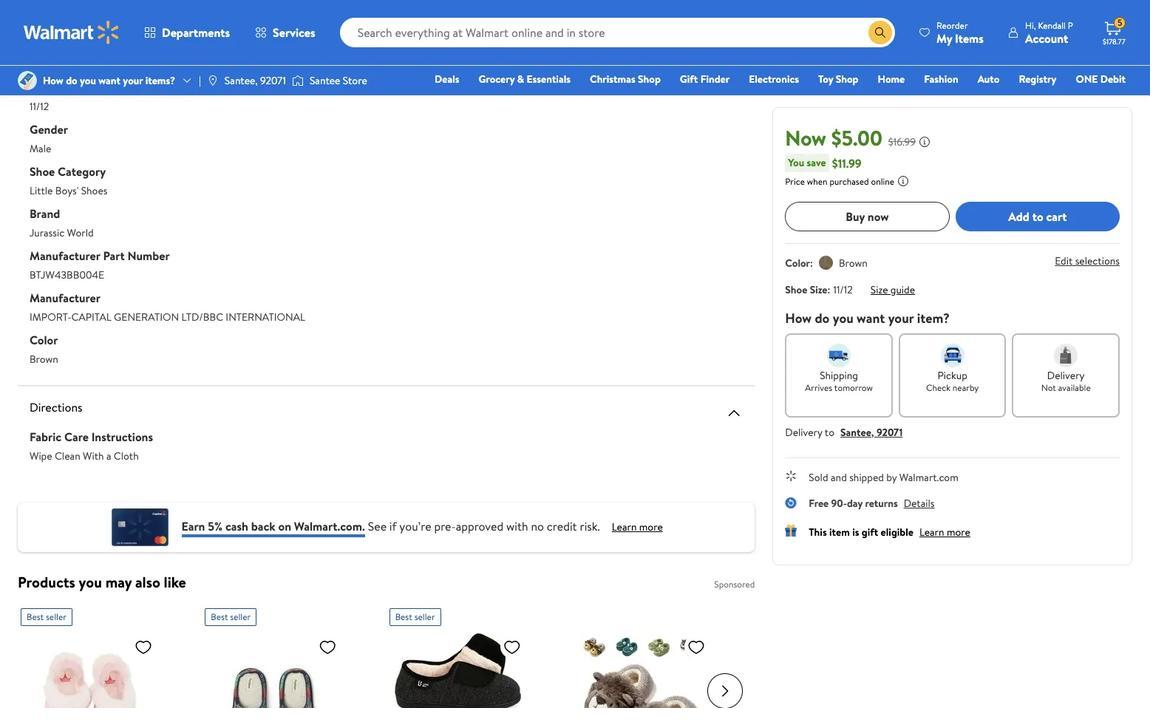 Task type: describe. For each thing, give the bounding box(es) containing it.
shipping arrives tomorrow
[[805, 368, 873, 394]]

1 horizontal spatial learn
[[920, 525, 944, 540]]

christmas shop
[[590, 72, 661, 86]]

online
[[871, 175, 894, 188]]

auto
[[978, 72, 1000, 86]]

jurassic
[[30, 225, 64, 240]]

1 manufacturer from the top
[[30, 248, 100, 264]]

intent image for delivery image
[[1054, 344, 1078, 367]]

with
[[506, 518, 528, 534]]

0 vertical spatial :
[[810, 256, 813, 271]]

specifications image
[[725, 55, 743, 72]]

2 vertical spatial you
[[79, 572, 102, 592]]

do for how do you want your item?
[[815, 309, 830, 327]]

is
[[852, 525, 859, 540]]

returns
[[865, 496, 898, 511]]

shoe for gender
[[30, 79, 55, 95]]

next slide for products you may also like list image
[[708, 673, 743, 708]]

1 vertical spatial 11/12
[[833, 282, 853, 297]]

add to favorites list, toddler girls disney princess casual scuff slipper, sizes 5/6-11/12 image
[[135, 638, 152, 656]]

you for how do you want your items?
[[80, 73, 96, 88]]

1 vertical spatial :
[[828, 282, 831, 297]]

edit selections button
[[1055, 254, 1120, 269]]

5
[[1118, 16, 1123, 29]]

delivery not available
[[1041, 368, 1091, 394]]

you
[[788, 155, 804, 170]]

one debit walmart+
[[1076, 72, 1126, 107]]

store
[[343, 73, 367, 88]]

electronics
[[749, 72, 799, 86]]

christmas shop link
[[583, 71, 667, 87]]

guide
[[891, 282, 915, 297]]

edit
[[1055, 254, 1073, 269]]

seller for dearfoams family bear matching comfort slippers, sizes baby to adult image
[[230, 611, 251, 623]]

11/12 inside shoe size 11/12 gender male shoe category little boys' shoes brand jurassic world manufacturer part number btjw43bb004e manufacturer import-capital generation ltd/bbc international color brown
[[30, 99, 49, 114]]

2 manufacturer from the top
[[30, 290, 100, 306]]

learn more
[[612, 519, 663, 534]]

registry link
[[1012, 71, 1063, 87]]

 image for how do you want your items?
[[18, 71, 37, 90]]

best seller for toddler girls disney princess casual scuff slipper, sizes 5/6-11/12 image
[[27, 611, 66, 623]]

color inside shoe size 11/12 gender male shoe category little boys' shoes brand jurassic world manufacturer part number btjw43bb004e manufacturer import-capital generation ltd/bbc international color brown
[[30, 332, 58, 348]]

add to favorites list, drecage toddler boys cute lion slippers kids slip-on soft warm fuzzy house indoor shoes image
[[687, 638, 705, 656]]

santee, 92071
[[225, 73, 286, 88]]

approved
[[456, 518, 504, 534]]

essentials
[[527, 72, 571, 86]]

reorder
[[937, 19, 968, 31]]

5%
[[208, 518, 223, 534]]

how do you want your items?
[[43, 73, 175, 88]]

services
[[273, 24, 315, 41]]

sponsored
[[714, 578, 755, 591]]

deals
[[435, 72, 459, 86]]

2 product group from the left
[[205, 602, 369, 708]]

item?
[[917, 309, 950, 327]]

how do you want your item?
[[785, 309, 950, 327]]

also
[[135, 572, 160, 592]]

add to favorites list, dearfoams family bear matching comfort slippers, sizes baby to adult image
[[319, 638, 337, 656]]

nearby
[[953, 381, 979, 394]]

pre-
[[434, 518, 456, 534]]

our
[[66, 2, 81, 17]]

|
[[199, 73, 201, 88]]

like
[[164, 572, 186, 592]]

save
[[807, 155, 826, 170]]

5 $178.77
[[1103, 16, 1126, 47]]

capital
[[71, 310, 111, 325]]

category
[[58, 163, 106, 180]]

pickup
[[938, 368, 967, 383]]

shoe for 11/12
[[785, 282, 807, 297]]

tomorrow
[[834, 381, 873, 394]]

pickup check nearby
[[926, 368, 979, 394]]

3 product group from the left
[[389, 602, 553, 708]]

shop for toy shop
[[836, 72, 859, 86]]

best seller for longbay women's diabetic adjustable slippers comfy cozy furry memory foam house shoes for arthritis edema image in the bottom of the page
[[395, 611, 435, 623]]

walmart image
[[24, 21, 120, 44]]

gifting made easy image
[[785, 525, 797, 537]]

add to favorites list, longbay women's diabetic adjustable slippers comfy cozy furry memory foam house shoes for arthritis edema image
[[503, 638, 521, 656]]

item
[[829, 525, 850, 540]]

size guide
[[871, 282, 915, 297]]

departments button
[[132, 15, 243, 50]]

legal information image
[[897, 175, 909, 187]]

toy shop link
[[812, 71, 865, 87]]

international
[[226, 310, 305, 325]]

gift
[[862, 525, 878, 540]]

 image for santee store
[[292, 73, 304, 88]]

santee store
[[310, 73, 367, 88]]

intent image for shipping image
[[827, 344, 851, 367]]

dearfoams family bear matching comfort slippers, sizes baby to adult image
[[205, 632, 342, 708]]

capital one  earn 5% cash back on walmart.com. see if you're pre-approved with no credit risk. learn more element
[[612, 519, 663, 535]]

brand
[[30, 206, 60, 222]]

do for how do you want your items?
[[66, 73, 77, 88]]

Walmart Site-Wide search field
[[340, 18, 895, 47]]

gift finder
[[680, 72, 730, 86]]

1 vertical spatial 92071
[[877, 425, 903, 440]]

shipped
[[849, 470, 884, 485]]

free
[[809, 496, 829, 511]]

no
[[531, 518, 544, 534]]

you save $11.99
[[788, 155, 862, 171]]

size for 11/12
[[810, 282, 828, 297]]

hi, kendall p account
[[1025, 19, 1073, 46]]

1 horizontal spatial brown
[[839, 256, 868, 271]]

part
[[103, 248, 125, 264]]

directions image
[[725, 404, 743, 422]]

cash
[[225, 518, 248, 534]]

delivery for to
[[785, 425, 823, 440]]

auto link
[[971, 71, 1006, 87]]

you're
[[399, 518, 431, 534]]

walmart.com
[[899, 470, 959, 485]]

$178.77
[[1103, 36, 1126, 47]]

gift finder link
[[673, 71, 736, 87]]

boys'
[[55, 183, 79, 198]]

btjw43bb004e
[[30, 268, 104, 282]]

longbay women's diabetic adjustable slippers comfy cozy furry memory foam house shoes for arthritis edema image
[[389, 632, 527, 708]]

best for 2nd product group from left
[[211, 611, 228, 623]]

1 horizontal spatial more
[[947, 525, 971, 540]]

size for gender
[[58, 79, 78, 95]]

buy
[[846, 208, 865, 225]]

0 vertical spatial color
[[785, 256, 810, 271]]

best for 1st product group from right
[[395, 611, 412, 623]]

grocery & essentials link
[[472, 71, 577, 87]]

1 product group from the left
[[21, 602, 184, 708]]

you for how do you want your item?
[[833, 309, 854, 327]]



Task type: vqa. For each thing, say whether or not it's contained in the screenshot.
the Add to list button at the right
no



Task type: locate. For each thing, give the bounding box(es) containing it.
1 horizontal spatial delivery
[[1047, 368, 1085, 383]]

search icon image
[[875, 27, 886, 38]]

0 horizontal spatial how
[[43, 73, 63, 88]]

shoes
[[81, 183, 108, 198]]

santee, down tomorrow
[[840, 425, 874, 440]]

check
[[926, 381, 951, 394]]

you down "specifications"
[[80, 73, 96, 88]]

shop for christmas shop
[[638, 72, 661, 86]]

size
[[58, 79, 78, 95], [810, 282, 828, 297], [871, 282, 888, 297]]

1 horizontal spatial want
[[857, 309, 885, 327]]

drecage toddler boys cute lion slippers kids slip-on soft warm fuzzy house indoor shoes image
[[574, 632, 711, 708]]

and
[[831, 470, 847, 485]]

1 horizontal spatial see
[[368, 518, 387, 534]]

manufacturer up 'btjw43bb004e' on the top
[[30, 248, 100, 264]]

0 vertical spatial manufacturer
[[30, 248, 100, 264]]

want for items?
[[98, 73, 120, 88]]

1 horizontal spatial santee,
[[840, 425, 874, 440]]

by
[[886, 470, 897, 485]]

to
[[1032, 208, 1043, 225], [825, 425, 835, 440]]

ltd/bbc
[[181, 310, 223, 325]]

clean
[[55, 449, 80, 463]]

 image for santee, 92071
[[207, 75, 219, 86]]

0 vertical spatial want
[[98, 73, 120, 88]]

2 horizontal spatial size
[[871, 282, 888, 297]]

departments
[[162, 24, 230, 41]]

one debit link
[[1069, 71, 1132, 87]]

grocery
[[479, 72, 515, 86]]

number
[[128, 248, 170, 264]]

 image left santee
[[292, 73, 304, 88]]

1 vertical spatial see
[[368, 518, 387, 534]]

want for item?
[[857, 309, 885, 327]]

92071 up by
[[877, 425, 903, 440]]

to left santee, 92071 button
[[825, 425, 835, 440]]

1 vertical spatial how
[[785, 309, 812, 327]]

0 vertical spatial brown
[[839, 256, 868, 271]]

see
[[47, 2, 64, 17], [368, 518, 387, 534]]

shop right toy
[[836, 72, 859, 86]]

kendall
[[1038, 19, 1066, 31]]

size guide button
[[871, 282, 915, 297]]

finder
[[700, 72, 730, 86]]

1 horizontal spatial to
[[1032, 208, 1043, 225]]

92071
[[260, 73, 286, 88], [877, 425, 903, 440]]

to inside button
[[1032, 208, 1043, 225]]

1 horizontal spatial shop
[[836, 72, 859, 86]]

shoe down "specifications"
[[30, 79, 55, 95]]

available
[[1058, 381, 1091, 394]]

1 horizontal spatial do
[[815, 309, 830, 327]]

best seller for dearfoams family bear matching comfort slippers, sizes baby to adult image
[[211, 611, 251, 623]]

1 horizontal spatial 11/12
[[833, 282, 853, 297]]

: up how do you want your item?
[[828, 282, 831, 297]]

see left "our" at top
[[47, 2, 64, 17]]

1 horizontal spatial :
[[828, 282, 831, 297]]

2 best from the left
[[211, 611, 228, 623]]

1 vertical spatial delivery
[[785, 425, 823, 440]]

0 vertical spatial 11/12
[[30, 99, 49, 114]]

size left guide
[[871, 282, 888, 297]]

more
[[639, 519, 663, 534], [947, 525, 971, 540]]

do
[[66, 73, 77, 88], [815, 309, 830, 327]]

0 vertical spatial 92071
[[260, 73, 286, 88]]

credit
[[547, 518, 577, 534]]

1 horizontal spatial color
[[785, 256, 810, 271]]

shop
[[638, 72, 661, 86], [836, 72, 859, 86]]

3 seller from the left
[[414, 611, 435, 623]]

fabric care instructions wipe clean with a cloth
[[30, 429, 153, 463]]

0 horizontal spatial see
[[47, 2, 64, 17]]

shoe
[[30, 79, 55, 95], [30, 163, 55, 180], [785, 282, 807, 297]]

fashion
[[924, 72, 959, 86]]

now
[[785, 123, 826, 152]]

color up shoe size : 11/12
[[785, 256, 810, 271]]

delivery to santee, 92071
[[785, 425, 903, 440]]

Search search field
[[340, 18, 895, 47]]

2 horizontal spatial best
[[395, 611, 412, 623]]

how for how do you want your item?
[[785, 309, 812, 327]]

your left items?
[[123, 73, 143, 88]]

0 vertical spatial to
[[1032, 208, 1043, 225]]

generation
[[114, 310, 179, 325]]

learn down details
[[920, 525, 944, 540]]

seller down 'products'
[[46, 611, 66, 623]]

1 vertical spatial to
[[825, 425, 835, 440]]

instructions
[[91, 429, 153, 445]]

more right risk.
[[639, 519, 663, 534]]

: up shoe size : 11/12
[[810, 256, 813, 271]]

learn right risk.
[[612, 519, 637, 534]]

to for add
[[1032, 208, 1043, 225]]

walmart+
[[1082, 92, 1126, 107]]

see our disclaimer
[[47, 2, 129, 17]]

price
[[785, 175, 805, 188]]

&
[[517, 72, 524, 86]]

now
[[868, 208, 889, 225]]

1 horizontal spatial best seller
[[211, 611, 251, 623]]

2 best seller from the left
[[211, 611, 251, 623]]

account
[[1025, 30, 1068, 46]]

may
[[105, 572, 132, 592]]

0 horizontal spatial size
[[58, 79, 78, 95]]

0 horizontal spatial santee,
[[225, 73, 258, 88]]

brown up shoe size : 11/12
[[839, 256, 868, 271]]

do down "specifications"
[[66, 73, 77, 88]]

intent image for pickup image
[[941, 344, 964, 367]]

seller up dearfoams family bear matching comfort slippers, sizes baby to adult image
[[230, 611, 251, 623]]

see left if
[[368, 518, 387, 534]]

92071 down services popup button
[[260, 73, 286, 88]]

0 horizontal spatial best seller
[[27, 611, 66, 623]]

male
[[30, 141, 51, 156]]

 image down "specifications"
[[18, 71, 37, 90]]

delivery inside "delivery not available"
[[1047, 368, 1085, 383]]

0 horizontal spatial :
[[810, 256, 813, 271]]

seller
[[46, 611, 66, 623], [230, 611, 251, 623], [414, 611, 435, 623]]

0 horizontal spatial  image
[[18, 71, 37, 90]]

you
[[80, 73, 96, 88], [833, 309, 854, 327], [79, 572, 102, 592]]

delivery down intent image for delivery
[[1047, 368, 1085, 383]]

0 vertical spatial you
[[80, 73, 96, 88]]

best for 3rd product group from right
[[27, 611, 44, 623]]

details
[[904, 496, 935, 511]]

best seller up longbay women's diabetic adjustable slippers comfy cozy furry memory foam house shoes for arthritis edema image in the bottom of the page
[[395, 611, 435, 623]]

color down import-
[[30, 332, 58, 348]]

care
[[64, 429, 89, 445]]

1 seller from the left
[[46, 611, 66, 623]]

1 horizontal spatial seller
[[230, 611, 251, 623]]

your down guide
[[888, 309, 914, 327]]

seller for longbay women's diabetic adjustable slippers comfy cozy furry memory foam house shoes for arthritis edema image in the bottom of the page
[[414, 611, 435, 623]]

1 vertical spatial santee,
[[840, 425, 874, 440]]

1 vertical spatial manufacturer
[[30, 290, 100, 306]]

0 vertical spatial see
[[47, 2, 64, 17]]

2 shop from the left
[[836, 72, 859, 86]]

0 horizontal spatial do
[[66, 73, 77, 88]]

0 horizontal spatial best
[[27, 611, 44, 623]]

toddler girls disney princess casual scuff slipper, sizes 5/6-11/12 image
[[21, 632, 158, 708]]

1 vertical spatial do
[[815, 309, 830, 327]]

gift
[[680, 72, 698, 86]]

christmas
[[590, 72, 635, 86]]

your for items?
[[123, 73, 143, 88]]

purchased
[[830, 175, 869, 188]]

1 best from the left
[[27, 611, 44, 623]]

1 horizontal spatial  image
[[207, 75, 219, 86]]

want down "specifications"
[[98, 73, 120, 88]]

2 horizontal spatial product group
[[389, 602, 553, 708]]

0 horizontal spatial learn
[[612, 519, 637, 534]]

cloth
[[114, 449, 139, 463]]

1 horizontal spatial 92071
[[877, 425, 903, 440]]

0 horizontal spatial brown
[[30, 352, 58, 367]]

specifications
[[30, 50, 101, 66]]

 image right | on the left top of page
[[207, 75, 219, 86]]

delivery
[[1047, 368, 1085, 383], [785, 425, 823, 440]]

import-
[[30, 310, 71, 325]]

11/12 up how do you want your item?
[[833, 282, 853, 297]]

size inside shoe size 11/12 gender male shoe category little boys' shoes brand jurassic world manufacturer part number btjw43bb004e manufacturer import-capital generation ltd/bbc international color brown
[[58, 79, 78, 95]]

brown down import-
[[30, 352, 58, 367]]

product group
[[21, 602, 184, 708], [205, 602, 369, 708], [389, 602, 553, 708]]

capitalone image
[[110, 509, 170, 546]]

1 vertical spatial brown
[[30, 352, 58, 367]]

manufacturer down 'btjw43bb004e' on the top
[[30, 290, 100, 306]]

buy now button
[[785, 202, 950, 231]]

this
[[809, 525, 827, 540]]

 image
[[18, 71, 37, 90], [292, 73, 304, 88], [207, 75, 219, 86]]

best seller
[[27, 611, 66, 623], [211, 611, 251, 623], [395, 611, 435, 623]]

1 shop from the left
[[638, 72, 661, 86]]

want down size guide button
[[857, 309, 885, 327]]

0 vertical spatial how
[[43, 73, 63, 88]]

little
[[30, 183, 53, 198]]

1 vertical spatial color
[[30, 332, 58, 348]]

2 horizontal spatial  image
[[292, 73, 304, 88]]

learn more about strikethrough prices image
[[919, 136, 931, 148]]

electronics link
[[742, 71, 806, 87]]

1 horizontal spatial how
[[785, 309, 812, 327]]

delivery for not
[[1047, 368, 1085, 383]]

shoe down color : on the top right of the page
[[785, 282, 807, 297]]

to left cart
[[1032, 208, 1043, 225]]

earn 5% cash back on walmart.com. see if you're pre-approved with no credit risk.
[[182, 518, 600, 534]]

brown
[[839, 256, 868, 271], [30, 352, 58, 367]]

1 horizontal spatial your
[[888, 309, 914, 327]]

1 best seller from the left
[[27, 611, 66, 623]]

0 vertical spatial do
[[66, 73, 77, 88]]

delivery down the arrives
[[785, 425, 823, 440]]

my
[[937, 30, 952, 46]]

0 horizontal spatial 11/12
[[30, 99, 49, 114]]

you left may
[[79, 572, 102, 592]]

0 vertical spatial your
[[123, 73, 143, 88]]

3 best from the left
[[395, 611, 412, 623]]

do down shoe size : 11/12
[[815, 309, 830, 327]]

you down shoe size : 11/12
[[833, 309, 854, 327]]

world
[[67, 225, 94, 240]]

0 horizontal spatial shop
[[638, 72, 661, 86]]

to for delivery
[[825, 425, 835, 440]]

0 horizontal spatial your
[[123, 73, 143, 88]]

1 horizontal spatial best
[[211, 611, 228, 623]]

size down "specifications"
[[58, 79, 78, 95]]

11/12
[[30, 99, 49, 114], [833, 282, 853, 297]]

more right eligible
[[947, 525, 971, 540]]

santee, right | on the left top of page
[[225, 73, 258, 88]]

brown inside shoe size 11/12 gender male shoe category little boys' shoes brand jurassic world manufacturer part number btjw43bb004e manufacturer import-capital generation ltd/bbc international color brown
[[30, 352, 58, 367]]

santee, 92071 button
[[840, 425, 903, 440]]

0 vertical spatial delivery
[[1047, 368, 1085, 383]]

2 horizontal spatial best seller
[[395, 611, 435, 623]]

day
[[847, 496, 863, 511]]

on
[[278, 518, 291, 534]]

services button
[[243, 15, 328, 50]]

seller for toddler girls disney princess casual scuff slipper, sizes 5/6-11/12 image
[[46, 611, 66, 623]]

0 horizontal spatial want
[[98, 73, 120, 88]]

1 horizontal spatial product group
[[205, 602, 369, 708]]

seller up longbay women's diabetic adjustable slippers comfy cozy furry memory foam house shoes for arthritis edema image in the bottom of the page
[[414, 611, 435, 623]]

1 horizontal spatial size
[[810, 282, 828, 297]]

2 vertical spatial shoe
[[785, 282, 807, 297]]

how down "specifications"
[[43, 73, 63, 88]]

0 horizontal spatial color
[[30, 332, 58, 348]]

:
[[810, 256, 813, 271], [828, 282, 831, 297]]

color :
[[785, 256, 813, 271]]

price when purchased online
[[785, 175, 894, 188]]

best seller down 'products'
[[27, 611, 66, 623]]

when
[[807, 175, 828, 188]]

2 seller from the left
[[230, 611, 251, 623]]

debit
[[1101, 72, 1126, 86]]

back
[[251, 518, 275, 534]]

want
[[98, 73, 120, 88], [857, 309, 885, 327]]

clear search field text image
[[851, 26, 863, 38]]

0 vertical spatial santee,
[[225, 73, 258, 88]]

sold
[[809, 470, 828, 485]]

products
[[18, 572, 75, 592]]

shoe size : 11/12
[[785, 282, 853, 297]]

2 horizontal spatial seller
[[414, 611, 435, 623]]

size down color : on the top right of the page
[[810, 282, 828, 297]]

shop right 'christmas'
[[638, 72, 661, 86]]

deals link
[[428, 71, 466, 87]]

0 horizontal spatial to
[[825, 425, 835, 440]]

now $5.00
[[785, 123, 882, 152]]

0 horizontal spatial more
[[639, 519, 663, 534]]

3 best seller from the left
[[395, 611, 435, 623]]

11/12 up gender
[[30, 99, 49, 114]]

1 vertical spatial shoe
[[30, 163, 55, 180]]

best seller up dearfoams family bear matching comfort slippers, sizes baby to adult image
[[211, 611, 251, 623]]

learn
[[612, 519, 637, 534], [920, 525, 944, 540]]

0 horizontal spatial 92071
[[260, 73, 286, 88]]

1 vertical spatial you
[[833, 309, 854, 327]]

0 horizontal spatial seller
[[46, 611, 66, 623]]

grocery & essentials
[[479, 72, 571, 86]]

1 vertical spatial your
[[888, 309, 914, 327]]

shoe up little
[[30, 163, 55, 180]]

earn
[[182, 518, 205, 534]]

home link
[[871, 71, 912, 87]]

how down shoe size : 11/12
[[785, 309, 812, 327]]

how for how do you want your items?
[[43, 73, 63, 88]]

p
[[1068, 19, 1073, 31]]

1 vertical spatial want
[[857, 309, 885, 327]]

arrives
[[805, 381, 832, 394]]

not
[[1041, 381, 1056, 394]]

cart
[[1046, 208, 1067, 225]]

your for item?
[[888, 309, 914, 327]]

walmart+ link
[[1075, 92, 1132, 108]]

0 horizontal spatial product group
[[21, 602, 184, 708]]

0 horizontal spatial delivery
[[785, 425, 823, 440]]

0 vertical spatial shoe
[[30, 79, 55, 95]]

eligible
[[881, 525, 914, 540]]



